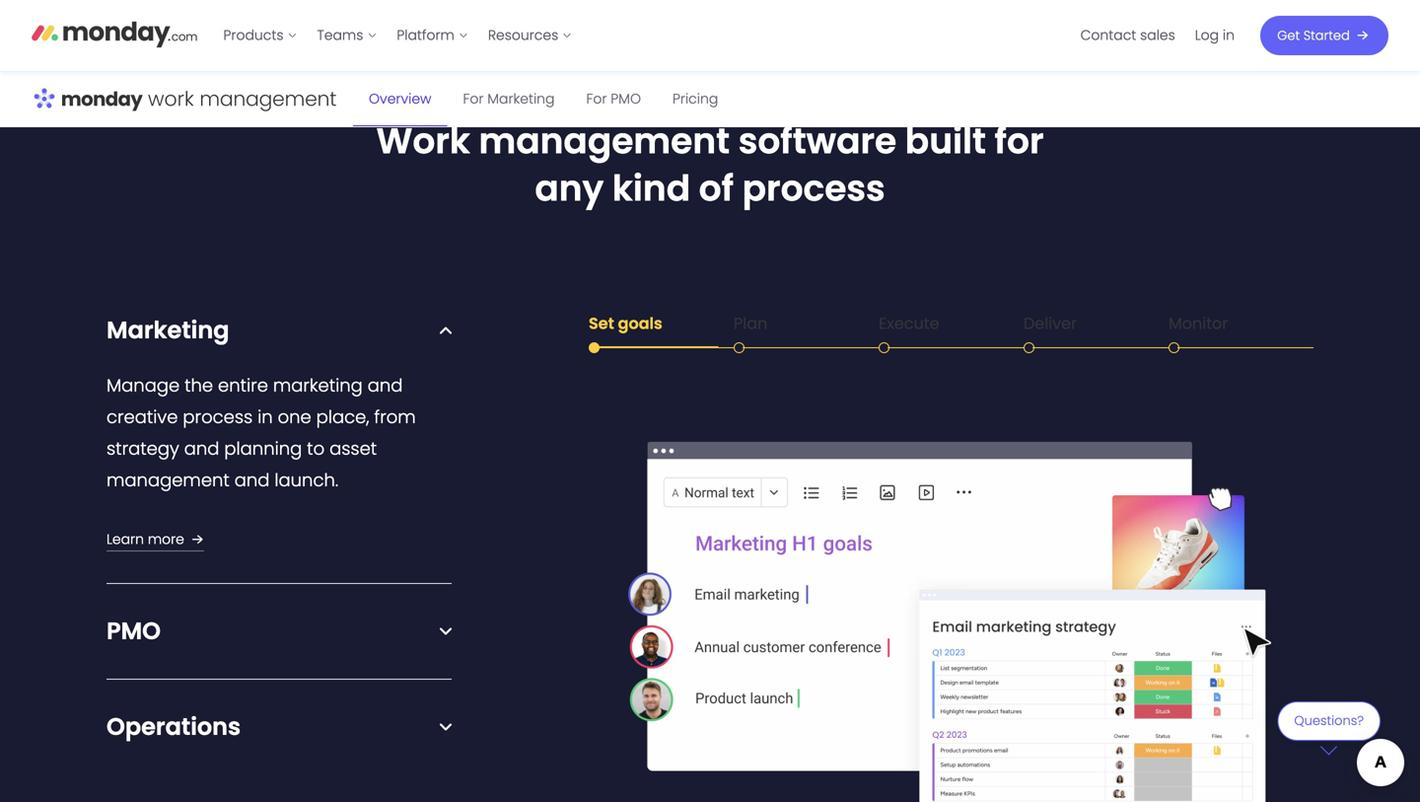 Task type: vqa. For each thing, say whether or not it's contained in the screenshot.
the bottommost and
yes



Task type: locate. For each thing, give the bounding box(es) containing it.
pmo button
[[107, 615, 452, 648]]

1 horizontal spatial list
[[1071, 0, 1245, 71]]

1 for from the left
[[463, 89, 484, 109]]

2 horizontal spatial and
[[368, 373, 403, 398]]

resources link
[[478, 20, 582, 51]]

and
[[368, 373, 403, 398], [184, 436, 220, 461], [235, 468, 270, 493]]

list containing contact sales
[[1071, 0, 1245, 71]]

1 horizontal spatial process
[[743, 163, 886, 213]]

0 horizontal spatial process
[[183, 404, 253, 430]]

1 horizontal spatial management
[[479, 116, 730, 166]]

marketing up manage
[[107, 314, 229, 347]]

overview link
[[353, 72, 447, 126]]

marketing inside tab
[[107, 314, 229, 347]]

0 vertical spatial process
[[743, 163, 886, 213]]

manage
[[107, 373, 180, 398]]

0 vertical spatial management
[[479, 116, 730, 166]]

0 horizontal spatial list
[[214, 0, 582, 71]]

for up the work
[[463, 89, 484, 109]]

process down the at the top left
[[183, 404, 253, 430]]

management down for pmo on the top left of page
[[479, 116, 730, 166]]

2 vertical spatial and
[[235, 468, 270, 493]]

pmo down learn at the bottom
[[107, 615, 161, 648]]

for right for marketing
[[587, 89, 607, 109]]

platform link
[[387, 20, 478, 51]]

1 horizontal spatial for
[[587, 89, 607, 109]]

1 horizontal spatial pmo
[[611, 89, 641, 109]]

2 for from the left
[[587, 89, 607, 109]]

1 vertical spatial and
[[184, 436, 220, 461]]

more
[[148, 530, 184, 549]]

1 vertical spatial management
[[107, 468, 230, 493]]

0 vertical spatial pmo
[[611, 89, 641, 109]]

in inside manage the entire marketing and creative process in one place, from strategy and planning to asset management and launch.
[[258, 404, 273, 430]]

sales
[[1141, 26, 1176, 45]]

list
[[214, 0, 582, 71], [1071, 0, 1245, 71]]

and right strategy
[[184, 436, 220, 461]]

marketing
[[488, 89, 555, 109], [107, 314, 229, 347]]

0 horizontal spatial in
[[258, 404, 273, 430]]

overview
[[369, 89, 432, 109]]

log
[[1196, 26, 1220, 45]]

1 vertical spatial marketing
[[107, 314, 229, 347]]

place,
[[316, 404, 369, 430]]

built
[[906, 116, 987, 166]]

for marketing
[[463, 89, 555, 109]]

in
[[1224, 26, 1235, 45], [258, 404, 273, 430]]

for for for marketing
[[463, 89, 484, 109]]

and down planning
[[235, 468, 270, 493]]

log in link
[[1186, 20, 1245, 51]]

management inside 'work management software built for any kind of process'
[[479, 116, 730, 166]]

in right log in the right of the page
[[1224, 26, 1235, 45]]

pmo
[[611, 89, 641, 109], [107, 615, 161, 648]]

0 horizontal spatial pmo
[[107, 615, 161, 648]]

1 list from the left
[[214, 0, 582, 71]]

marketing
[[273, 373, 363, 398]]

monday.com work management image
[[32, 72, 337, 127]]

operations button
[[107, 710, 452, 743]]

0 vertical spatial in
[[1224, 26, 1235, 45]]

management inside manage the entire marketing and creative process in one place, from strategy and planning to asset management and launch.
[[107, 468, 230, 493]]

to
[[307, 436, 325, 461]]

marketing tab list
[[107, 314, 452, 616]]

process
[[743, 163, 886, 213], [183, 404, 253, 430]]

launch.
[[275, 468, 339, 493]]

2 list from the left
[[1071, 0, 1245, 71]]

0 horizontal spatial for
[[463, 89, 484, 109]]

1 vertical spatial pmo
[[107, 615, 161, 648]]

set goals image
[[589, 396, 1314, 802]]

products link
[[214, 20, 307, 51]]

documentation-navigation tab list
[[589, 299, 1314, 802]]

1 horizontal spatial in
[[1224, 26, 1235, 45]]

execute
[[879, 312, 940, 334]]

0 horizontal spatial management
[[107, 468, 230, 493]]

management
[[479, 116, 730, 166], [107, 468, 230, 493]]

contact sales link
[[1071, 20, 1186, 51]]

started
[[1304, 27, 1351, 44]]

platform
[[397, 26, 455, 45]]

process inside manage the entire marketing and creative process in one place, from strategy and planning to asset management and launch.
[[183, 404, 253, 430]]

of
[[699, 163, 734, 213]]

for pmo link
[[571, 72, 657, 126]]

for
[[995, 116, 1045, 166]]

planning
[[224, 436, 302, 461]]

software
[[739, 116, 897, 166]]

process inside 'work management software built for any kind of process'
[[743, 163, 886, 213]]

1 horizontal spatial marketing
[[488, 89, 555, 109]]

process right 'of'
[[743, 163, 886, 213]]

pmo tab list
[[107, 615, 452, 711]]

0 horizontal spatial marketing
[[107, 314, 229, 347]]

work management software built for any kind of process
[[376, 116, 1045, 213]]

in left 'one'
[[258, 404, 273, 430]]

pmo left pricing at the top of page
[[611, 89, 641, 109]]

1 vertical spatial process
[[183, 404, 253, 430]]

marketing down resources
[[488, 89, 555, 109]]

creative
[[107, 404, 178, 430]]

management down strategy
[[107, 468, 230, 493]]

pricing link
[[657, 72, 734, 126]]

resources
[[488, 26, 559, 45]]

1 vertical spatial in
[[258, 404, 273, 430]]

1 horizontal spatial and
[[235, 468, 270, 493]]

pmo inside tab list
[[107, 615, 161, 648]]

for
[[463, 89, 484, 109], [587, 89, 607, 109]]

in inside list
[[1224, 26, 1235, 45]]

and up from
[[368, 373, 403, 398]]



Task type: describe. For each thing, give the bounding box(es) containing it.
any
[[535, 163, 604, 213]]

asset
[[330, 436, 377, 461]]

get started
[[1278, 27, 1351, 44]]

questions? button
[[1278, 702, 1382, 755]]

the
[[185, 373, 213, 398]]

learn
[[107, 530, 144, 549]]

main element
[[214, 0, 1389, 71]]

marketing tab
[[107, 314, 452, 551]]

products
[[224, 26, 284, 45]]

monitor
[[1169, 312, 1229, 334]]

kind
[[613, 163, 691, 213]]

0 vertical spatial marketing
[[488, 89, 555, 109]]

contact
[[1081, 26, 1137, 45]]

manage the entire marketing and creative process in one place, from strategy and planning to asset management and launch.
[[107, 373, 416, 493]]

work
[[376, 116, 471, 166]]

teams link
[[307, 20, 387, 51]]

get started button
[[1261, 16, 1389, 55]]

get
[[1278, 27, 1301, 44]]

0 horizontal spatial and
[[184, 436, 220, 461]]

log in
[[1196, 26, 1235, 45]]

list containing products
[[214, 0, 582, 71]]

marketing button
[[107, 314, 452, 347]]

questions?
[[1295, 712, 1365, 730]]

operations
[[107, 710, 241, 743]]

one
[[278, 404, 312, 430]]

strategy
[[107, 436, 179, 461]]

from
[[374, 404, 416, 430]]

contact sales
[[1081, 26, 1176, 45]]

set goals
[[589, 312, 663, 334]]

monday.com logo image
[[32, 13, 198, 54]]

entire
[[218, 373, 268, 398]]

deliver
[[1024, 312, 1078, 334]]

learn more
[[107, 530, 184, 549]]

goals
[[618, 312, 663, 334]]

for pmo
[[587, 89, 641, 109]]

pricing
[[673, 89, 719, 109]]

set
[[589, 312, 615, 334]]

plan
[[734, 312, 768, 334]]

for marketing link
[[447, 72, 571, 126]]

learn more link
[[107, 528, 208, 551]]

0 vertical spatial and
[[368, 373, 403, 398]]

for for for pmo
[[587, 89, 607, 109]]

teams
[[317, 26, 364, 45]]



